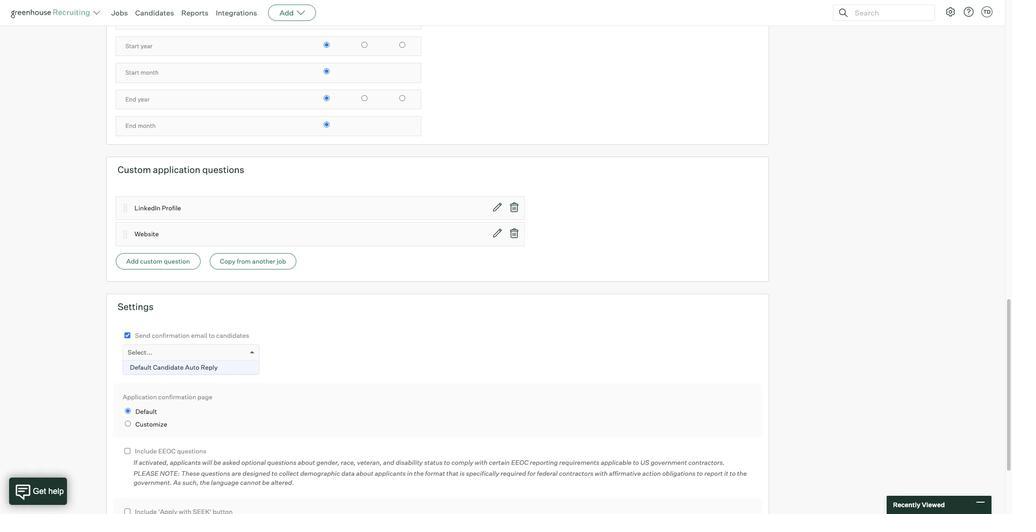 Task type: locate. For each thing, give the bounding box(es) containing it.
add button
[[268, 5, 316, 21]]

default down application
[[135, 408, 157, 416]]

about
[[298, 459, 315, 467], [356, 470, 373, 478]]

with
[[475, 459, 488, 467], [595, 470, 608, 478]]

1 vertical spatial add
[[126, 257, 139, 265]]

start up end year
[[125, 69, 139, 76]]

1 vertical spatial eeoc
[[511, 459, 528, 467]]

confirmation for send
[[152, 332, 190, 339]]

start
[[125, 42, 139, 50], [125, 69, 139, 76]]

1 vertical spatial with
[[595, 470, 608, 478]]

recently viewed
[[893, 502, 945, 509]]

custom
[[118, 164, 151, 175]]

default down select...
[[130, 364, 152, 372]]

are
[[232, 470, 241, 478]]

language
[[211, 479, 239, 487]]

0 horizontal spatial add
[[126, 257, 139, 265]]

1 vertical spatial start
[[125, 69, 139, 76]]

0 vertical spatial month
[[141, 69, 159, 76]]

1 end from the top
[[125, 96, 136, 103]]

default candidate auto reply list box
[[123, 361, 259, 375]]

if
[[134, 459, 137, 467]]

email
[[191, 332, 207, 339]]

customize for customize
[[135, 421, 167, 428]]

year up start month
[[141, 42, 153, 50]]

integrations link
[[216, 8, 257, 17]]

1 vertical spatial end
[[125, 122, 136, 130]]

0 vertical spatial be
[[214, 459, 221, 467]]

be down designed
[[262, 479, 270, 487]]

customize your auto-reply templates.
[[123, 367, 219, 373]]

veteran,
[[357, 459, 382, 467]]

add
[[280, 8, 294, 17], [126, 257, 139, 265]]

0 vertical spatial add
[[280, 8, 294, 17]]

the right in
[[414, 470, 424, 478]]

0 horizontal spatial about
[[298, 459, 315, 467]]

0 vertical spatial start
[[125, 42, 139, 50]]

applicants down "and"
[[375, 470, 406, 478]]

reply
[[201, 364, 218, 372]]

such,
[[182, 479, 198, 487]]

0 vertical spatial year
[[141, 42, 153, 50]]

None field
[[128, 345, 130, 361]]

be
[[214, 459, 221, 467], [262, 479, 270, 487]]

auto-
[[164, 367, 178, 373]]

0 horizontal spatial eeoc
[[158, 448, 176, 456]]

month for end month
[[138, 122, 156, 130]]

1 vertical spatial about
[[356, 470, 373, 478]]

another
[[252, 257, 275, 265]]

reports link
[[181, 8, 209, 17]]

end down end year
[[125, 122, 136, 130]]

1 vertical spatial applicants
[[375, 470, 406, 478]]

with up specifically
[[475, 459, 488, 467]]

end
[[125, 96, 136, 103], [125, 122, 136, 130]]

for
[[527, 470, 536, 478]]

greenhouse recruiting image
[[11, 7, 93, 18]]

action
[[642, 470, 661, 478]]

viewed
[[922, 502, 945, 509]]

0 vertical spatial default
[[130, 364, 152, 372]]

start down 'discipline'
[[125, 42, 139, 50]]

with down the applicable
[[595, 470, 608, 478]]

copy from another job
[[220, 257, 286, 265]]

confirmation right send
[[152, 332, 190, 339]]

add inside button
[[126, 257, 139, 265]]

1 horizontal spatial add
[[280, 8, 294, 17]]

the
[[414, 470, 424, 478], [737, 470, 747, 478], [200, 479, 210, 487]]

applicants
[[170, 459, 201, 467], [375, 470, 406, 478]]

include
[[135, 448, 157, 456]]

job
[[277, 257, 286, 265]]

the right such,
[[200, 479, 210, 487]]

designed
[[243, 470, 270, 478]]

about down veteran,
[[356, 470, 373, 478]]

1 vertical spatial confirmation
[[158, 393, 196, 401]]

0 vertical spatial customize
[[123, 367, 150, 373]]

to
[[209, 332, 215, 339], [444, 459, 450, 467], [633, 459, 639, 467], [272, 470, 278, 478], [697, 470, 703, 478], [730, 470, 736, 478]]

2 start from the top
[[125, 69, 139, 76]]

default inside default candidate auto reply option
[[130, 364, 152, 372]]

cannot
[[240, 479, 261, 487]]

add inside popup button
[[280, 8, 294, 17]]

0 vertical spatial eeoc
[[158, 448, 176, 456]]

0 vertical spatial about
[[298, 459, 315, 467]]

copy from another job button
[[210, 253, 297, 270]]

0 vertical spatial applicants
[[170, 459, 201, 467]]

1 vertical spatial be
[[262, 479, 270, 487]]

to right it
[[730, 470, 736, 478]]

month down start year
[[141, 69, 159, 76]]

recently
[[893, 502, 920, 509]]

please
[[134, 470, 159, 478]]

0 vertical spatial end
[[125, 96, 136, 103]]

start for start year
[[125, 42, 139, 50]]

settings
[[118, 301, 154, 313]]

customize down select...
[[123, 367, 150, 373]]

0 vertical spatial with
[[475, 459, 488, 467]]

year down start month
[[138, 96, 150, 103]]

linkedin
[[134, 204, 160, 212]]

0 horizontal spatial with
[[475, 459, 488, 467]]

be right the will
[[214, 459, 221, 467]]

custom
[[140, 257, 162, 265]]

1 horizontal spatial applicants
[[375, 470, 406, 478]]

candidates
[[216, 332, 249, 339]]

questions
[[202, 164, 244, 175], [177, 448, 206, 456], [267, 459, 296, 467], [201, 470, 230, 478]]

confirmation
[[152, 332, 190, 339], [158, 393, 196, 401]]

customize up include
[[135, 421, 167, 428]]

None radio
[[362, 42, 367, 48], [324, 68, 330, 74], [362, 95, 367, 101], [399, 95, 405, 101], [324, 122, 330, 128], [125, 409, 131, 414], [125, 421, 131, 427], [362, 42, 367, 48], [324, 68, 330, 74], [362, 95, 367, 101], [399, 95, 405, 101], [324, 122, 330, 128], [125, 409, 131, 414], [125, 421, 131, 427]]

default candidate auto reply
[[130, 364, 218, 372]]

default
[[130, 364, 152, 372], [135, 408, 157, 416]]

select...
[[128, 349, 152, 357]]

0 vertical spatial confirmation
[[152, 332, 190, 339]]

1 vertical spatial customize
[[135, 421, 167, 428]]

eeoc up activated,
[[158, 448, 176, 456]]

year
[[141, 42, 153, 50], [138, 96, 150, 103]]

None checkbox
[[124, 509, 130, 515]]

to down contractors.
[[697, 470, 703, 478]]

month down end year
[[138, 122, 156, 130]]

federal
[[537, 470, 558, 478]]

customize for customize your auto-reply templates.
[[123, 367, 150, 373]]

default for default
[[135, 408, 157, 416]]

end year
[[125, 96, 150, 103]]

add custom question
[[126, 257, 190, 265]]

1 vertical spatial default
[[135, 408, 157, 416]]

applicants up these
[[170, 459, 201, 467]]

year for end year
[[138, 96, 150, 103]]

1 start from the top
[[125, 42, 139, 50]]

affirmative
[[609, 470, 641, 478]]

disability
[[396, 459, 423, 467]]

2 end from the top
[[125, 122, 136, 130]]

asked
[[222, 459, 240, 467]]

end up the end month
[[125, 96, 136, 103]]

question
[[164, 257, 190, 265]]

gender,
[[316, 459, 339, 467]]

1 vertical spatial month
[[138, 122, 156, 130]]

certain
[[489, 459, 510, 467]]

candidates
[[135, 8, 174, 17]]

2 horizontal spatial the
[[737, 470, 747, 478]]

templates.
[[192, 367, 219, 373]]

None radio
[[324, 42, 330, 48], [399, 42, 405, 48], [324, 95, 330, 101], [324, 42, 330, 48], [399, 42, 405, 48], [324, 95, 330, 101]]

website
[[134, 230, 159, 238]]

Search text field
[[853, 6, 926, 19]]

confirmation left page
[[158, 393, 196, 401]]

send
[[135, 332, 150, 339]]

None checkbox
[[124, 333, 130, 339], [124, 449, 130, 455], [124, 333, 130, 339], [124, 449, 130, 455]]

1 horizontal spatial with
[[595, 470, 608, 478]]

the right it
[[737, 470, 747, 478]]

about up demographic
[[298, 459, 315, 467]]

eeoc up required
[[511, 459, 528, 467]]

1 vertical spatial year
[[138, 96, 150, 103]]

application
[[123, 393, 157, 401]]

customize
[[123, 367, 150, 373], [135, 421, 167, 428]]

requirements
[[559, 459, 599, 467]]

1 horizontal spatial about
[[356, 470, 373, 478]]



Task type: vqa. For each thing, say whether or not it's contained in the screenshot.
the month associated with End month
yes



Task type: describe. For each thing, give the bounding box(es) containing it.
add for add custom question
[[126, 257, 139, 265]]

these
[[181, 470, 200, 478]]

and
[[383, 459, 394, 467]]

report
[[704, 470, 723, 478]]

include eeoc questions if activated, applicants will be asked optional questions about gender, race, veteran, and disability status to comply with certain eeoc reporting requirements applicable to us government contractors. please note: these questions are designed to collect demographic data about applicants in the format that is specifically required for federal contractors with affirmative action obligations to report it to the government. as such, the language cannot be altered.
[[134, 448, 747, 487]]

application
[[153, 164, 200, 175]]

customize link
[[123, 367, 150, 373]]

0 horizontal spatial applicants
[[170, 459, 201, 467]]

your
[[151, 367, 162, 373]]

candidate
[[153, 364, 184, 372]]

from
[[237, 257, 251, 265]]

comply
[[451, 459, 473, 467]]

linkedin profile
[[134, 204, 181, 212]]

confirmation for application
[[158, 393, 196, 401]]

will
[[202, 459, 212, 467]]

td
[[983, 9, 991, 15]]

that
[[446, 470, 458, 478]]

to right email
[[209, 332, 215, 339]]

activated,
[[139, 459, 168, 467]]

configure image
[[945, 6, 956, 17]]

end for end year
[[125, 96, 136, 103]]

specifically
[[466, 470, 499, 478]]

copy
[[220, 257, 235, 265]]

in
[[407, 470, 413, 478]]

start for start month
[[125, 69, 139, 76]]

discipline
[[125, 16, 153, 23]]

add for add
[[280, 8, 294, 17]]

obligations
[[662, 470, 695, 478]]

custom application questions
[[118, 164, 244, 175]]

start month
[[125, 69, 159, 76]]

end month
[[125, 122, 156, 130]]

default candidate auto reply option
[[123, 361, 259, 375]]

government.
[[134, 479, 172, 487]]

optional
[[241, 459, 266, 467]]

application confirmation page
[[123, 393, 212, 401]]

status
[[424, 459, 443, 467]]

default for default candidate auto reply
[[130, 364, 152, 372]]

to left us
[[633, 459, 639, 467]]

profile
[[162, 204, 181, 212]]

month for start month
[[141, 69, 159, 76]]

format
[[425, 470, 445, 478]]

applicable
[[601, 459, 632, 467]]

auto
[[185, 364, 199, 372]]

1 horizontal spatial be
[[262, 479, 270, 487]]

start year
[[125, 42, 153, 50]]

page
[[198, 393, 212, 401]]

1 horizontal spatial eeoc
[[511, 459, 528, 467]]

jobs link
[[111, 8, 128, 17]]

0 horizontal spatial the
[[200, 479, 210, 487]]

is
[[460, 470, 465, 478]]

td button
[[980, 5, 994, 19]]

as
[[173, 479, 181, 487]]

government
[[651, 459, 687, 467]]

1 horizontal spatial the
[[414, 470, 424, 478]]

contractors.
[[688, 459, 725, 467]]

demographic
[[300, 470, 340, 478]]

contractors
[[559, 470, 593, 478]]

to up altered.
[[272, 470, 278, 478]]

race,
[[341, 459, 356, 467]]

us
[[640, 459, 649, 467]]

add custom question button
[[116, 253, 200, 270]]

candidates link
[[135, 8, 174, 17]]

jobs
[[111, 8, 128, 17]]

reports
[[181, 8, 209, 17]]

td button
[[982, 6, 992, 17]]

year for start year
[[141, 42, 153, 50]]

reply
[[178, 367, 191, 373]]

to up the that
[[444, 459, 450, 467]]

reporting
[[530, 459, 558, 467]]

end for end month
[[125, 122, 136, 130]]

it
[[724, 470, 728, 478]]

altered.
[[271, 479, 294, 487]]

required
[[501, 470, 526, 478]]

data
[[341, 470, 355, 478]]

0 horizontal spatial be
[[214, 459, 221, 467]]

integrations
[[216, 8, 257, 17]]

send confirmation email to candidates
[[135, 332, 249, 339]]



